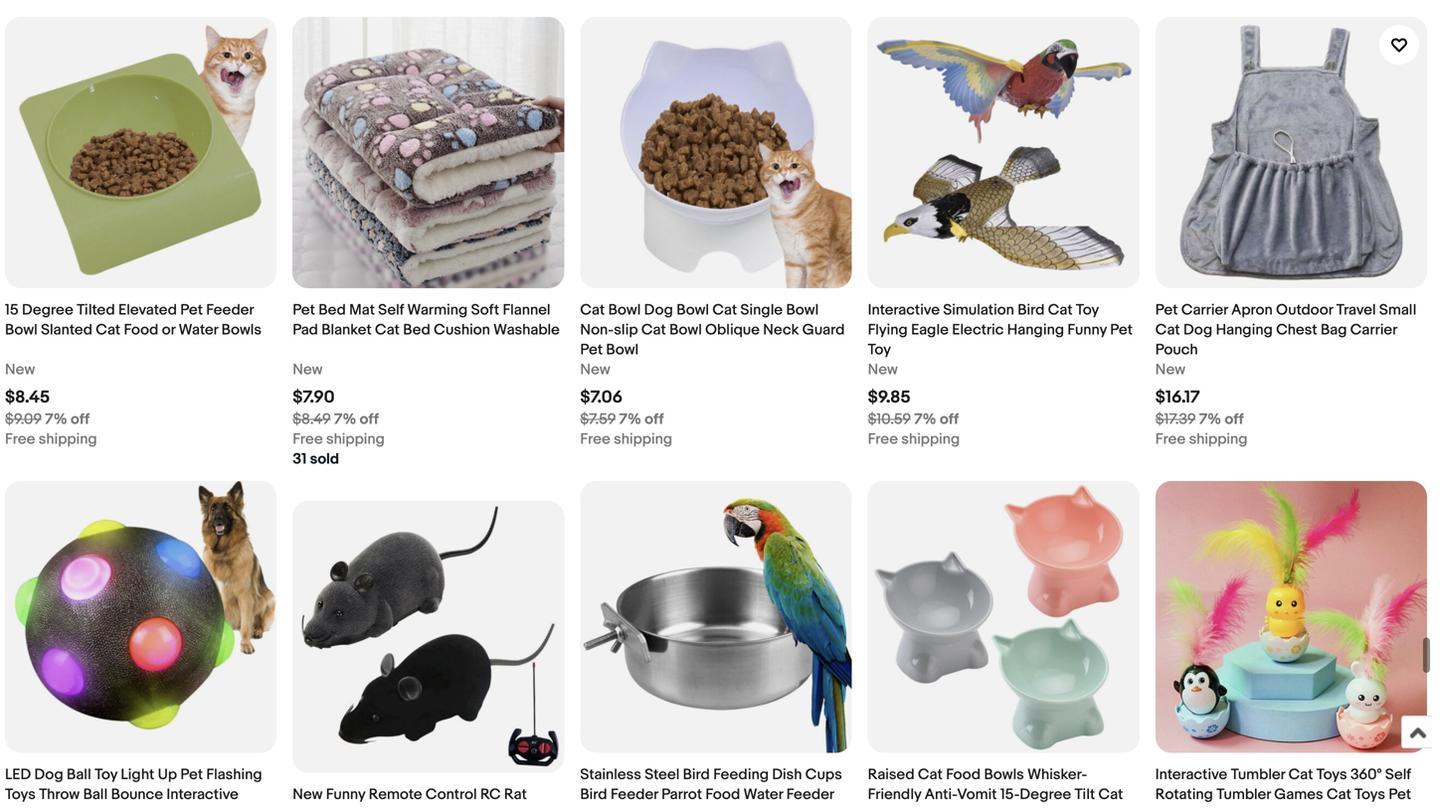 Task type: describe. For each thing, give the bounding box(es) containing it.
light
[[121, 766, 154, 784]]

pet inside pet carrier apron outdoor travel small cat dog hanging chest bag carrier pouch new $16.17 $17.39 7% off free shipping
[[1156, 302, 1178, 319]]

cat inside pet carrier apron outdoor travel small cat dog hanging chest bag carrier pouch new $16.17 $17.39 7% off free shipping
[[1156, 321, 1180, 339]]

outdoor
[[1276, 302, 1333, 319]]

shipping inside pet carrier apron outdoor travel small cat dog hanging chest bag carrier pouch new $16.17 $17.39 7% off free shipping
[[1189, 431, 1248, 449]]

steel
[[645, 766, 680, 784]]

food inside "raised cat food bowls whisker- friendly anti-vomit 15-degree tilt cat plate"
[[946, 766, 981, 784]]

7% inside pet carrier apron outdoor travel small cat dog hanging chest bag carrier pouch new $16.17 $17.39 7% off free shipping
[[1199, 411, 1222, 429]]

cat inside pet bed mat self warming soft flannel pad blanket cat bed cushion washable
[[375, 321, 400, 339]]

new text field for $9.85
[[868, 360, 898, 380]]

2 horizontal spatial toys
[[1355, 786, 1386, 804]]

soft
[[471, 302, 499, 319]]

funny inside new funny remote control rc rat mouse mice wireless for cat dog pe
[[326, 786, 365, 804]]

degree inside 15 degree tilted elevated pet feeder bowl slanted cat food or water bowls
[[22, 302, 73, 319]]

free inside interactive simulation bird cat toy flying eagle electric hanging funny pet toy new $9.85 $10.59 7% off free shipping
[[868, 431, 898, 449]]

raised cat food bowls whisker- friendly anti-vomit 15-degree tilt cat plate
[[868, 766, 1123, 809]]

off inside cat bowl dog bowl cat single bowl non-slip cat bowl oblique neck guard pet bowl new $7.06 $7.59 7% off free shipping
[[645, 411, 664, 429]]

rc
[[480, 786, 501, 804]]

new text field for $7.90
[[293, 360, 323, 380]]

anti-
[[925, 786, 957, 804]]

new text field for $16.17
[[1156, 360, 1186, 380]]

whisker-
[[1028, 766, 1087, 784]]

chest
[[1276, 321, 1318, 339]]

new $8.45 $9.09 7% off free shipping
[[5, 361, 97, 449]]

raised cat food bowls whisker- friendly anti-vomit 15-degree tilt cat plate link
[[868, 482, 1140, 809]]

pet inside pet bed mat self warming soft flannel pad blanket cat bed cushion washable
[[293, 302, 315, 319]]

1 vertical spatial ball
[[83, 786, 108, 804]]

free shipping text field for $9.85
[[868, 430, 960, 450]]

interactive tumbler cat toys 360° self rotating tumbler games cat toys pet gift
[[1156, 766, 1411, 809]]

cups
[[805, 766, 842, 784]]

$9.09
[[5, 411, 42, 429]]

eagle
[[911, 321, 949, 339]]

mice
[[342, 806, 376, 809]]

gift
[[1156, 806, 1182, 809]]

31
[[293, 451, 307, 469]]

simulation
[[943, 302, 1014, 319]]

interactive simulation bird cat toy flying eagle electric hanging funny pet toy new $9.85 $10.59 7% off free shipping
[[868, 302, 1133, 449]]

1 horizontal spatial feeder
[[611, 786, 658, 804]]

$16.17
[[1156, 388, 1200, 409]]

feeding
[[713, 766, 769, 784]]

new text field for $8.45
[[5, 360, 35, 380]]

$10.59
[[868, 411, 911, 429]]

shipping inside the new $8.45 $9.09 7% off free shipping
[[39, 431, 97, 449]]

apron
[[1232, 302, 1273, 319]]

mat
[[349, 302, 375, 319]]

single
[[741, 302, 783, 319]]

cat down 360°
[[1327, 786, 1352, 804]]

7% inside cat bowl dog bowl cat single bowl non-slip cat bowl oblique neck guard pet bowl new $7.06 $7.59 7% off free shipping
[[619, 411, 642, 429]]

blanket
[[321, 321, 372, 339]]

new $7.90 $8.49 7% off free shipping 31 sold
[[293, 361, 385, 469]]

15
[[5, 302, 19, 319]]

washable
[[494, 321, 560, 339]]

rat
[[504, 786, 527, 804]]

7% inside the new $8.45 $9.09 7% off free shipping
[[45, 411, 67, 429]]

cat bowl dog bowl cat single bowl non-slip cat bowl oblique neck guard pet bowl new $7.06 $7.59 7% off free shipping
[[580, 302, 845, 449]]

bowl left oblique
[[669, 321, 702, 339]]

bowls inside "raised cat food bowls whisker- friendly anti-vomit 15-degree tilt cat plate"
[[984, 766, 1024, 784]]

cat up non-
[[580, 302, 605, 319]]

free shipping text field for $8.45
[[5, 430, 97, 450]]

toy inside led dog ball toy light up pet flashing toys throw ball bounce interactive
[[95, 766, 117, 784]]

1 horizontal spatial toys
[[1317, 766, 1347, 784]]

0 vertical spatial tumbler
[[1231, 766, 1285, 784]]

free shipping text field for $7.90
[[293, 430, 385, 450]]

led dog ball toy light up pet flashing toys throw ball bounce interactive
[[5, 766, 262, 804]]

new inside the new $8.45 $9.09 7% off free shipping
[[5, 361, 35, 379]]

new inside cat bowl dog bowl cat single bowl non-slip cat bowl oblique neck guard pet bowl new $7.06 $7.59 7% off free shipping
[[580, 361, 610, 379]]

15-
[[1000, 786, 1020, 804]]

$8.49
[[293, 411, 331, 429]]

water inside stainless steel bird feeding dish cups bird feeder parrot food water feeder
[[744, 786, 783, 804]]

shipping inside new $7.90 $8.49 7% off free shipping 31 sold
[[326, 431, 385, 449]]

cat up anti-
[[918, 766, 943, 784]]

toys inside led dog ball toy light up pet flashing toys throw ball bounce interactive
[[5, 786, 36, 804]]

1 horizontal spatial bed
[[403, 321, 430, 339]]

free shipping text field for $7.06
[[580, 430, 672, 450]]

cat inside interactive simulation bird cat toy flying eagle electric hanging funny pet toy new $9.85 $10.59 7% off free shipping
[[1048, 302, 1073, 319]]

previous price $10.59 7% off text field
[[868, 410, 959, 430]]

interactive for interactive tumbler cat toys 360° self rotating tumbler games cat toys pet gift
[[1156, 766, 1228, 784]]

$8.45
[[5, 388, 50, 409]]

pad
[[293, 321, 318, 339]]

cushion
[[434, 321, 490, 339]]

oblique
[[705, 321, 760, 339]]

feeder inside 15 degree tilted elevated pet feeder bowl slanted cat food or water bowls
[[206, 302, 254, 319]]

control
[[426, 786, 477, 804]]

bounce
[[111, 786, 163, 804]]

throw
[[39, 786, 80, 804]]

cat up oblique
[[713, 302, 737, 319]]

stainless
[[580, 766, 641, 784]]

cat inside 15 degree tilted elevated pet feeder bowl slanted cat food or water bowls
[[96, 321, 120, 339]]

new funny remote control rc rat mouse mice wireless for cat dog pe link
[[293, 502, 564, 809]]

shipping inside interactive simulation bird cat toy flying eagle electric hanging funny pet toy new $9.85 $10.59 7% off free shipping
[[902, 431, 960, 449]]

pet inside cat bowl dog bowl cat single bowl non-slip cat bowl oblique neck guard pet bowl new $7.06 $7.59 7% off free shipping
[[580, 341, 603, 359]]

interactive for interactive simulation bird cat toy flying eagle electric hanging funny pet toy new $9.85 $10.59 7% off free shipping
[[868, 302, 940, 319]]

off inside new $7.90 $8.49 7% off free shipping 31 sold
[[360, 411, 379, 429]]

1 horizontal spatial carrier
[[1351, 321, 1397, 339]]

wireless
[[379, 806, 438, 809]]

electric
[[952, 321, 1004, 339]]

pet carrier apron outdoor travel small cat dog hanging chest bag carrier pouch new $16.17 $17.39 7% off free shipping
[[1156, 302, 1417, 449]]

new funny remote control rc rat mouse mice wireless for cat dog pe
[[293, 786, 548, 809]]

$7.90 text field
[[293, 388, 335, 409]]

tilted
[[77, 302, 115, 319]]

degree inside "raised cat food bowls whisker- friendly anti-vomit 15-degree tilt cat plate"
[[1020, 786, 1071, 804]]

7% inside new $7.90 $8.49 7% off free shipping 31 sold
[[334, 411, 356, 429]]

games
[[1274, 786, 1324, 804]]

2 horizontal spatial toy
[[1076, 302, 1099, 319]]

dish
[[772, 766, 802, 784]]

dog inside cat bowl dog bowl cat single bowl non-slip cat bowl oblique neck guard pet bowl new $7.06 $7.59 7% off free shipping
[[644, 302, 673, 319]]

cat right tilt
[[1099, 786, 1123, 804]]

cat inside new funny remote control rc rat mouse mice wireless for cat dog pe
[[465, 806, 490, 809]]

off inside interactive simulation bird cat toy flying eagle electric hanging funny pet toy new $9.85 $10.59 7% off free shipping
[[940, 411, 959, 429]]

cat right slip
[[641, 321, 666, 339]]

or
[[162, 321, 175, 339]]

tilt
[[1075, 786, 1095, 804]]

1 horizontal spatial toy
[[868, 341, 891, 359]]

bird for interactive simulation bird cat toy flying eagle electric hanging funny pet toy new $9.85 $10.59 7% off free shipping
[[1018, 302, 1045, 319]]



Task type: locate. For each thing, give the bounding box(es) containing it.
shipping down previous price $8.49 7% off text field
[[326, 431, 385, 449]]

food up vomit
[[946, 766, 981, 784]]

previous price $7.59 7% off text field
[[580, 410, 664, 430]]

tumbler up games
[[1231, 766, 1285, 784]]

dog inside led dog ball toy light up pet flashing toys throw ball bounce interactive
[[34, 766, 63, 784]]

funny inside interactive simulation bird cat toy flying eagle electric hanging funny pet toy new $9.85 $10.59 7% off free shipping
[[1068, 321, 1107, 339]]

0 vertical spatial food
[[124, 321, 159, 339]]

$9.85 text field
[[868, 388, 911, 409]]

remote
[[369, 786, 422, 804]]

$7.59
[[580, 411, 616, 429]]

0 vertical spatial bird
[[1018, 302, 1045, 319]]

small
[[1380, 302, 1417, 319]]

1 horizontal spatial free shipping text field
[[580, 430, 672, 450]]

2 hanging from the left
[[1216, 321, 1273, 339]]

0 vertical spatial toy
[[1076, 302, 1099, 319]]

1 vertical spatial toy
[[868, 341, 891, 359]]

bowls
[[221, 321, 262, 339], [984, 766, 1024, 784]]

new text field up $9.85
[[868, 360, 898, 380]]

off right the $17.39
[[1225, 411, 1244, 429]]

guard
[[802, 321, 845, 339]]

off inside pet carrier apron outdoor travel small cat dog hanging chest bag carrier pouch new $16.17 $17.39 7% off free shipping
[[1225, 411, 1244, 429]]

1 horizontal spatial funny
[[1068, 321, 1107, 339]]

1 7% from the left
[[45, 411, 67, 429]]

1 free from the left
[[5, 431, 35, 449]]

0 horizontal spatial self
[[378, 302, 404, 319]]

interactive inside interactive tumbler cat toys 360° self rotating tumbler games cat toys pet gift
[[1156, 766, 1228, 784]]

1 vertical spatial food
[[946, 766, 981, 784]]

group containing $8.45
[[5, 17, 1427, 809]]

2 horizontal spatial interactive
[[1156, 766, 1228, 784]]

flashing
[[206, 766, 262, 784]]

tumbler left games
[[1217, 786, 1271, 804]]

water right or
[[179, 321, 218, 339]]

0 vertical spatial self
[[378, 302, 404, 319]]

free down the $7.59
[[580, 431, 611, 449]]

0 horizontal spatial free shipping text field
[[5, 430, 97, 450]]

food for feeder
[[706, 786, 740, 804]]

0 vertical spatial ball
[[67, 766, 91, 784]]

self inside interactive tumbler cat toys 360° self rotating tumbler games cat toys pet gift
[[1385, 766, 1411, 784]]

4 7% from the left
[[914, 411, 937, 429]]

self
[[378, 302, 404, 319], [1385, 766, 1411, 784]]

bowl up slip
[[608, 302, 641, 319]]

Free shipping text field
[[293, 430, 385, 450], [868, 430, 960, 450]]

previous price $17.39 7% off text field
[[1156, 410, 1244, 430]]

bowls inside 15 degree tilted elevated pet feeder bowl slanted cat food or water bowls
[[221, 321, 262, 339]]

1 vertical spatial self
[[1385, 766, 1411, 784]]

$7.06 text field
[[580, 388, 623, 409]]

$17.39
[[1156, 411, 1196, 429]]

ball right throw
[[83, 786, 108, 804]]

bed
[[319, 302, 346, 319], [403, 321, 430, 339]]

new up $9.85
[[868, 361, 898, 379]]

water inside 15 degree tilted elevated pet feeder bowl slanted cat food or water bowls
[[179, 321, 218, 339]]

1 horizontal spatial free shipping text field
[[868, 430, 960, 450]]

new up the mouse
[[293, 786, 323, 804]]

feeder right elevated
[[206, 302, 254, 319]]

1 vertical spatial bowls
[[984, 766, 1024, 784]]

off right "$8.49"
[[360, 411, 379, 429]]

new inside interactive simulation bird cat toy flying eagle electric hanging funny pet toy new $9.85 $10.59 7% off free shipping
[[868, 361, 898, 379]]

free down "$8.49"
[[293, 431, 323, 449]]

bed up blanket
[[319, 302, 346, 319]]

2 vertical spatial toy
[[95, 766, 117, 784]]

bowls up 15-
[[984, 766, 1024, 784]]

7% right "$8.49"
[[334, 411, 356, 429]]

hanging for $9.85
[[1007, 321, 1064, 339]]

free
[[5, 431, 35, 449], [580, 431, 611, 449], [293, 431, 323, 449], [868, 431, 898, 449], [1156, 431, 1186, 449]]

7%
[[45, 411, 67, 429], [619, 411, 642, 429], [334, 411, 356, 429], [914, 411, 937, 429], [1199, 411, 1222, 429]]

toys down 360°
[[1355, 786, 1386, 804]]

stainless steel bird feeding dish cups bird feeder parrot food water feeder
[[580, 766, 842, 804]]

led dog ball toy light up pet flashing toys throw ball bounce interactive link
[[5, 482, 277, 809]]

sold
[[310, 451, 339, 469]]

bowl
[[608, 302, 641, 319], [677, 302, 709, 319], [786, 302, 819, 319], [5, 321, 38, 339], [669, 321, 702, 339], [606, 341, 639, 359]]

food inside stainless steel bird feeding dish cups bird feeder parrot food water feeder
[[706, 786, 740, 804]]

2 horizontal spatial bird
[[1018, 302, 1045, 319]]

0 horizontal spatial free shipping text field
[[293, 430, 385, 450]]

0 vertical spatial interactive
[[868, 302, 940, 319]]

shipping inside cat bowl dog bowl cat single bowl non-slip cat bowl oblique neck guard pet bowl new $7.06 $7.59 7% off free shipping
[[614, 431, 672, 449]]

degree
[[22, 302, 73, 319], [1020, 786, 1071, 804]]

for
[[441, 806, 462, 809]]

neck
[[763, 321, 799, 339]]

0 horizontal spatial water
[[179, 321, 218, 339]]

free inside cat bowl dog bowl cat single bowl non-slip cat bowl oblique neck guard pet bowl new $7.06 $7.59 7% off free shipping
[[580, 431, 611, 449]]

0 horizontal spatial bowls
[[221, 321, 262, 339]]

360°
[[1351, 766, 1382, 784]]

3 new text field from the left
[[868, 360, 898, 380]]

interactive up rotating
[[1156, 766, 1228, 784]]

water down feeding
[[744, 786, 783, 804]]

2 horizontal spatial feeder
[[786, 786, 835, 804]]

slanted
[[41, 321, 92, 339]]

bird down stainless
[[580, 786, 607, 804]]

led
[[5, 766, 31, 784]]

toy
[[1076, 302, 1099, 319], [868, 341, 891, 359], [95, 766, 117, 784]]

0 vertical spatial degree
[[22, 302, 73, 319]]

2 vertical spatial bird
[[580, 786, 607, 804]]

1 vertical spatial bird
[[683, 766, 710, 784]]

shipping
[[39, 431, 97, 449], [614, 431, 672, 449], [326, 431, 385, 449], [902, 431, 960, 449], [1189, 431, 1248, 449]]

flannel
[[503, 302, 551, 319]]

bowl up oblique
[[677, 302, 709, 319]]

0 horizontal spatial toy
[[95, 766, 117, 784]]

0 horizontal spatial toys
[[5, 786, 36, 804]]

3 off from the left
[[360, 411, 379, 429]]

free inside new $7.90 $8.49 7% off free shipping 31 sold
[[293, 431, 323, 449]]

travel
[[1337, 302, 1376, 319]]

bowl inside 15 degree tilted elevated pet feeder bowl slanted cat food or water bowls
[[5, 321, 38, 339]]

new inside pet carrier apron outdoor travel small cat dog hanging chest bag carrier pouch new $16.17 $17.39 7% off free shipping
[[1156, 361, 1186, 379]]

pet inside interactive simulation bird cat toy flying eagle electric hanging funny pet toy new $9.85 $10.59 7% off free shipping
[[1110, 321, 1133, 339]]

cat right the simulation
[[1048, 302, 1073, 319]]

1 horizontal spatial bird
[[683, 766, 710, 784]]

0 vertical spatial water
[[179, 321, 218, 339]]

1 vertical spatial degree
[[1020, 786, 1071, 804]]

4 off from the left
[[940, 411, 959, 429]]

1 free shipping text field from the left
[[293, 430, 385, 450]]

free shipping text field down $10.59
[[868, 430, 960, 450]]

bird inside interactive simulation bird cat toy flying eagle electric hanging funny pet toy new $9.85 $10.59 7% off free shipping
[[1018, 302, 1045, 319]]

dog
[[644, 302, 673, 319], [1184, 321, 1213, 339], [34, 766, 63, 784], [493, 806, 522, 809]]

bird
[[1018, 302, 1045, 319], [683, 766, 710, 784], [580, 786, 607, 804]]

1 horizontal spatial interactive
[[868, 302, 940, 319]]

3 free from the left
[[293, 431, 323, 449]]

hanging inside pet carrier apron outdoor travel small cat dog hanging chest bag carrier pouch new $16.17 $17.39 7% off free shipping
[[1216, 321, 1273, 339]]

1 vertical spatial water
[[744, 786, 783, 804]]

5 off from the left
[[1225, 411, 1244, 429]]

group
[[5, 17, 1427, 809]]

cat up pouch
[[1156, 321, 1180, 339]]

shipping down previous price $7.59 7% off "text box"
[[614, 431, 672, 449]]

1 free shipping text field from the left
[[5, 430, 97, 450]]

New text field
[[5, 360, 35, 380], [293, 360, 323, 380], [868, 360, 898, 380], [1156, 360, 1186, 380]]

self right 360°
[[1385, 766, 1411, 784]]

2 shipping from the left
[[614, 431, 672, 449]]

new inside new $7.90 $8.49 7% off free shipping 31 sold
[[293, 361, 323, 379]]

0 horizontal spatial bird
[[580, 786, 607, 804]]

previous price $8.49 7% off text field
[[293, 410, 379, 430]]

food inside 15 degree tilted elevated pet feeder bowl slanted cat food or water bowls
[[124, 321, 159, 339]]

toys left 360°
[[1317, 766, 1347, 784]]

shipping down previous price $10.59 7% off text box
[[902, 431, 960, 449]]

3 free shipping text field from the left
[[1156, 430, 1248, 450]]

self right mat
[[378, 302, 404, 319]]

flying
[[868, 321, 908, 339]]

dog inside new funny remote control rc rat mouse mice wireless for cat dog pe
[[493, 806, 522, 809]]

pet inside led dog ball toy light up pet flashing toys throw ball bounce interactive
[[180, 766, 203, 784]]

plate
[[868, 806, 902, 809]]

0 horizontal spatial carrier
[[1181, 302, 1228, 319]]

2 horizontal spatial free shipping text field
[[1156, 430, 1248, 450]]

ball up throw
[[67, 766, 91, 784]]

toys down 'led'
[[5, 786, 36, 804]]

1 vertical spatial interactive
[[1156, 766, 1228, 784]]

interactive inside led dog ball toy light up pet flashing toys throw ball bounce interactive
[[167, 786, 239, 804]]

4 shipping from the left
[[902, 431, 960, 449]]

cat right blanket
[[375, 321, 400, 339]]

7% right $9.09
[[45, 411, 67, 429]]

food for water
[[124, 321, 159, 339]]

0 vertical spatial bed
[[319, 302, 346, 319]]

up
[[158, 766, 177, 784]]

hanging right electric
[[1007, 321, 1064, 339]]

5 shipping from the left
[[1189, 431, 1248, 449]]

parrot
[[662, 786, 702, 804]]

shipping down previous price $17.39 7% off "text field"
[[1189, 431, 1248, 449]]

0 horizontal spatial funny
[[326, 786, 365, 804]]

0 vertical spatial funny
[[1068, 321, 1107, 339]]

food down feeding
[[706, 786, 740, 804]]

2 off from the left
[[645, 411, 664, 429]]

New text field
[[580, 360, 610, 380]]

interactive
[[868, 302, 940, 319], [1156, 766, 1228, 784], [167, 786, 239, 804]]

interactive down flashing
[[167, 786, 239, 804]]

1 shipping from the left
[[39, 431, 97, 449]]

3 7% from the left
[[334, 411, 356, 429]]

free down $10.59
[[868, 431, 898, 449]]

new down pouch
[[1156, 361, 1186, 379]]

interactive inside interactive simulation bird cat toy flying eagle electric hanging funny pet toy new $9.85 $10.59 7% off free shipping
[[868, 302, 940, 319]]

1 horizontal spatial food
[[706, 786, 740, 804]]

7% right the $7.59
[[619, 411, 642, 429]]

$7.90
[[293, 388, 335, 409]]

off right $10.59
[[940, 411, 959, 429]]

cat down tilted
[[96, 321, 120, 339]]

0 horizontal spatial hanging
[[1007, 321, 1064, 339]]

off right the $7.59
[[645, 411, 664, 429]]

shipping down previous price $9.09 7% off text box
[[39, 431, 97, 449]]

free down $9.09
[[5, 431, 35, 449]]

cat down rc
[[465, 806, 490, 809]]

pouch
[[1156, 341, 1198, 359]]

pet
[[180, 302, 203, 319], [293, 302, 315, 319], [1156, 302, 1178, 319], [1110, 321, 1133, 339], [580, 341, 603, 359], [180, 766, 203, 784], [1389, 786, 1411, 804]]

2 vertical spatial interactive
[[167, 786, 239, 804]]

1 off from the left
[[71, 411, 90, 429]]

ball
[[67, 766, 91, 784], [83, 786, 108, 804]]

0 horizontal spatial food
[[124, 321, 159, 339]]

4 free from the left
[[868, 431, 898, 449]]

feeder down cups
[[786, 786, 835, 804]]

2 free shipping text field from the left
[[868, 430, 960, 450]]

feeder
[[206, 302, 254, 319], [611, 786, 658, 804], [786, 786, 835, 804]]

free shipping text field down the $7.59
[[580, 430, 672, 450]]

free shipping text field for $16.17
[[1156, 430, 1248, 450]]

degree down whisker- on the right of page
[[1020, 786, 1071, 804]]

free shipping text field down $9.09
[[5, 430, 97, 450]]

bird up parrot
[[683, 766, 710, 784]]

1 hanging from the left
[[1007, 321, 1064, 339]]

$16.17 text field
[[1156, 388, 1200, 409]]

friendly
[[868, 786, 921, 804]]

new up $8.45
[[5, 361, 35, 379]]

water
[[179, 321, 218, 339], [744, 786, 783, 804]]

1 horizontal spatial hanging
[[1216, 321, 1273, 339]]

2 7% from the left
[[619, 411, 642, 429]]

$9.85
[[868, 388, 911, 409]]

0 vertical spatial bowls
[[221, 321, 262, 339]]

0 horizontal spatial bed
[[319, 302, 346, 319]]

1 horizontal spatial water
[[744, 786, 783, 804]]

1 horizontal spatial degree
[[1020, 786, 1071, 804]]

0 horizontal spatial feeder
[[206, 302, 254, 319]]

bird for stainless steel bird feeding dish cups bird feeder parrot food water feeder
[[683, 766, 710, 784]]

new up the $7.90 text field
[[293, 361, 323, 379]]

free inside pet carrier apron outdoor travel small cat dog hanging chest bag carrier pouch new $16.17 $17.39 7% off free shipping
[[1156, 431, 1186, 449]]

vomit
[[957, 786, 997, 804]]

off right $9.09
[[71, 411, 90, 429]]

2 horizontal spatial food
[[946, 766, 981, 784]]

interactive tumbler cat toys 360° self rotating tumbler games cat toys pet gift link
[[1156, 482, 1427, 809]]

degree up slanted
[[22, 302, 73, 319]]

bowl up guard
[[786, 302, 819, 319]]

hanging
[[1007, 321, 1064, 339], [1216, 321, 1273, 339]]

pet inside interactive tumbler cat toys 360° self rotating tumbler games cat toys pet gift
[[1389, 786, 1411, 804]]

bowl down slip
[[606, 341, 639, 359]]

raised
[[868, 766, 915, 784]]

free inside the new $8.45 $9.09 7% off free shipping
[[5, 431, 35, 449]]

7% right the $17.39
[[1199, 411, 1222, 429]]

slip
[[614, 321, 638, 339]]

bird right the simulation
[[1018, 302, 1045, 319]]

1 vertical spatial funny
[[326, 786, 365, 804]]

food down elevated
[[124, 321, 159, 339]]

stainless steel bird feeding dish cups bird feeder parrot food water feeder link
[[580, 482, 852, 809]]

new up $7.06
[[580, 361, 610, 379]]

mouse
[[293, 806, 339, 809]]

0 horizontal spatial degree
[[22, 302, 73, 319]]

7% inside interactive simulation bird cat toy flying eagle electric hanging funny pet toy new $9.85 $10.59 7% off free shipping
[[914, 411, 937, 429]]

new text field down pouch
[[1156, 360, 1186, 380]]

hanging down apron
[[1216, 321, 1273, 339]]

1 vertical spatial carrier
[[1351, 321, 1397, 339]]

0 vertical spatial carrier
[[1181, 302, 1228, 319]]

bag
[[1321, 321, 1347, 339]]

15 degree tilted elevated pet feeder bowl slanted cat food or water bowls
[[5, 302, 262, 339]]

hanging inside interactive simulation bird cat toy flying eagle electric hanging funny pet toy new $9.85 $10.59 7% off free shipping
[[1007, 321, 1064, 339]]

new
[[5, 361, 35, 379], [580, 361, 610, 379], [293, 361, 323, 379], [868, 361, 898, 379], [1156, 361, 1186, 379], [293, 786, 323, 804]]

new text field up the $7.90 text field
[[293, 360, 323, 380]]

carrier left apron
[[1181, 302, 1228, 319]]

free shipping text field down the $17.39
[[1156, 430, 1248, 450]]

interactive up flying
[[868, 302, 940, 319]]

previous price $9.09 7% off text field
[[5, 410, 90, 430]]

non-
[[580, 321, 614, 339]]

2 vertical spatial food
[[706, 786, 740, 804]]

0 horizontal spatial interactive
[[167, 786, 239, 804]]

5 7% from the left
[[1199, 411, 1222, 429]]

3 shipping from the left
[[326, 431, 385, 449]]

new text field up $8.45
[[5, 360, 35, 380]]

elevated
[[118, 302, 177, 319]]

31 sold text field
[[293, 450, 339, 470]]

new inside new funny remote control rc rat mouse mice wireless for cat dog pe
[[293, 786, 323, 804]]

4 new text field from the left
[[1156, 360, 1186, 380]]

1 new text field from the left
[[5, 360, 35, 380]]

hanging for new
[[1216, 321, 1273, 339]]

7% right $10.59
[[914, 411, 937, 429]]

rotating
[[1156, 786, 1213, 804]]

carrier down travel
[[1351, 321, 1397, 339]]

food
[[124, 321, 159, 339], [946, 766, 981, 784], [706, 786, 740, 804]]

2 free shipping text field from the left
[[580, 430, 672, 450]]

2 new text field from the left
[[293, 360, 323, 380]]

funny
[[1068, 321, 1107, 339], [326, 786, 365, 804]]

warming
[[407, 302, 468, 319]]

dog inside pet carrier apron outdoor travel small cat dog hanging chest bag carrier pouch new $16.17 $17.39 7% off free shipping
[[1184, 321, 1213, 339]]

free down the $17.39
[[1156, 431, 1186, 449]]

$7.06
[[580, 388, 623, 409]]

1 vertical spatial bed
[[403, 321, 430, 339]]

1 vertical spatial tumbler
[[1217, 786, 1271, 804]]

Free shipping text field
[[5, 430, 97, 450], [580, 430, 672, 450], [1156, 430, 1248, 450]]

pet bed mat self warming soft flannel pad blanket cat bed cushion washable
[[293, 302, 560, 339]]

tumbler
[[1231, 766, 1285, 784], [1217, 786, 1271, 804]]

pet inside 15 degree tilted elevated pet feeder bowl slanted cat food or water bowls
[[180, 302, 203, 319]]

bowl down the 15
[[5, 321, 38, 339]]

off inside the new $8.45 $9.09 7% off free shipping
[[71, 411, 90, 429]]

cat up games
[[1289, 766, 1313, 784]]

bed down warming
[[403, 321, 430, 339]]

1 horizontal spatial self
[[1385, 766, 1411, 784]]

bowls left pad
[[221, 321, 262, 339]]

feeder down stainless
[[611, 786, 658, 804]]

self inside pet bed mat self warming soft flannel pad blanket cat bed cushion washable
[[378, 302, 404, 319]]

free shipping text field up sold at the bottom of the page
[[293, 430, 385, 450]]

1 horizontal spatial bowls
[[984, 766, 1024, 784]]

5 free from the left
[[1156, 431, 1186, 449]]

cat
[[580, 302, 605, 319], [713, 302, 737, 319], [1048, 302, 1073, 319], [96, 321, 120, 339], [641, 321, 666, 339], [375, 321, 400, 339], [1156, 321, 1180, 339], [918, 766, 943, 784], [1289, 766, 1313, 784], [1099, 786, 1123, 804], [1327, 786, 1352, 804], [465, 806, 490, 809]]

toys
[[1317, 766, 1347, 784], [5, 786, 36, 804], [1355, 786, 1386, 804]]

off
[[71, 411, 90, 429], [645, 411, 664, 429], [360, 411, 379, 429], [940, 411, 959, 429], [1225, 411, 1244, 429]]

2 free from the left
[[580, 431, 611, 449]]

$8.45 text field
[[5, 388, 50, 409]]



Task type: vqa. For each thing, say whether or not it's contained in the screenshot.
THE FREE
yes



